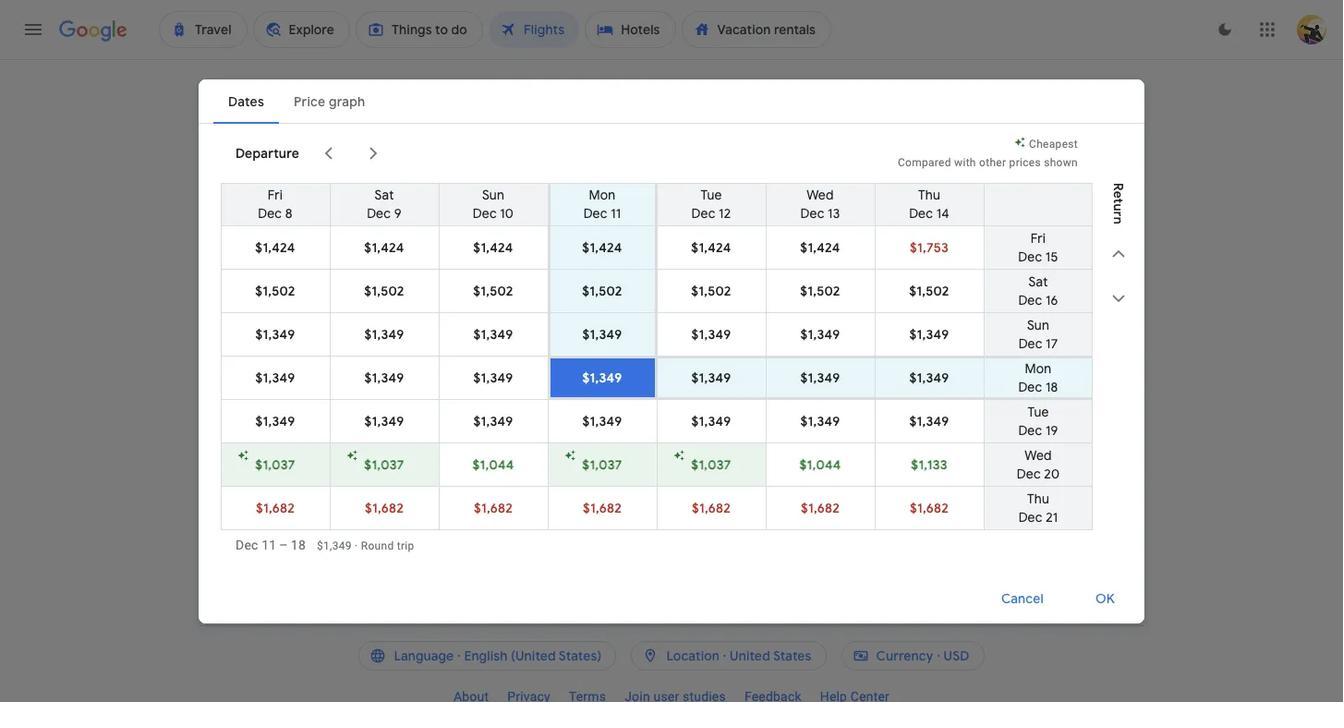 Task type: locate. For each thing, give the bounding box(es) containing it.
separate down 6:20 pm text field
[[285, 487, 331, 500]]

separate down departure time: 12:20 am. text field
[[285, 418, 331, 431]]

0 vertical spatial separate tickets booked together. this trip includes tickets from multiple airlines. missed connections may be protected by gotogate.. element
[[285, 418, 456, 431]]

together down 10:19 pm
[[413, 487, 456, 500]]

dec left 13
[[801, 205, 825, 221]]

ord for 10:19 pm
[[590, 487, 613, 500]]

wed inside wed dec 13
[[807, 186, 835, 203]]

1 horizontal spatial 11 – 18
[[365, 262, 401, 279]]

bags
[[661, 191, 691, 208]]

1 separate tickets booked together from the top
[[285, 418, 456, 431]]

1 hr from the top
[[571, 396, 585, 414]]

tue dec 12
[[692, 186, 732, 221]]

1512 US dollars text field
[[1029, 396, 1070, 414]]

3 $1,037 from the left
[[583, 456, 623, 473]]

0 vertical spatial fri
[[268, 186, 283, 203]]

Arrival time: 10:19 PM. text field
[[355, 465, 413, 483]]

tue up 12
[[701, 186, 723, 203]]

2 kg from the top
[[838, 465, 854, 483]]

kg inside 458 kg co 2 -16% emissions
[[838, 465, 854, 483]]

fri for 15
[[1032, 230, 1047, 246]]

4 $1,424 button from the left
[[551, 226, 655, 268]]

date grid
[[928, 268, 985, 285]]

learn more about tracked prices image
[[309, 262, 326, 279]]

prices
[[1010, 156, 1041, 169], [267, 262, 306, 279]]

1 round from the top
[[1020, 419, 1050, 432]]

0 vertical spatial separate
[[285, 418, 331, 431]]

2 $1,044 button from the left
[[767, 443, 875, 486]]

$1,424 down 12
[[692, 239, 732, 256]]

1 horizontal spatial wed
[[1026, 447, 1053, 463]]

together for 4:19 am
[[413, 418, 456, 431]]

1 vertical spatial 59
[[589, 465, 605, 483]]

1 vertical spatial sun
[[1028, 317, 1050, 333]]

$1,502 button down $1,753 "button"
[[876, 269, 984, 312]]

1 $1,502 from the left
[[256, 282, 296, 299]]

2 $1,502 button from the left
[[331, 269, 439, 312]]

thu up 14
[[919, 186, 941, 203]]

prices left learn more about tracked prices image
[[267, 262, 306, 279]]

1 horizontal spatial price
[[1056, 268, 1087, 285]]

8
[[286, 205, 293, 221]]

dec 11 – 18 up aeromexico
[[236, 537, 306, 552]]

1 separate from the top
[[285, 418, 331, 431]]

sun up 17
[[1028, 317, 1050, 333]]

$1,682 for 3rd $1,682 button from the right
[[693, 500, 732, 516]]

0 horizontal spatial fees
[[361, 350, 383, 363]]

$1,502 for 2nd $1,502 button from the right
[[801, 282, 841, 299]]

together down arrival time: 4:19 am. text box
[[413, 418, 456, 431]]

(united
[[511, 648, 556, 664]]

price inside popup button
[[740, 191, 772, 208]]

separate tickets booked together down 4:19 am
[[285, 418, 456, 431]]

2 3 hr 59 min mex – ord from the top
[[559, 465, 633, 500]]

7 $1,502 from the left
[[910, 282, 950, 299]]

3 $1,424 from the left
[[474, 239, 514, 256]]

bag fees button
[[565, 350, 610, 363]]

$1,502
[[256, 282, 296, 299], [365, 282, 405, 299], [474, 282, 514, 299], [583, 282, 623, 299], [692, 282, 732, 299], [801, 282, 841, 299], [910, 282, 950, 299]]

4 $1,502 button from the left
[[551, 269, 655, 312]]

emissions inside 'popup button'
[[370, 191, 430, 208]]

fri inside the fri dec 15 sat dec 16 sun dec 17 mon dec 18 tue dec 19 wed dec 20 thu dec 21
[[1032, 230, 1047, 246]]

2 $1,037 button from the left
[[331, 443, 439, 486]]

11 – 18 down 9
[[365, 262, 401, 279]]

1 59 from the top
[[589, 396, 605, 414]]

round for $1,608
[[1020, 488, 1050, 501]]

dec left 12
[[692, 205, 716, 221]]

sun inside "sun dec 10"
[[483, 186, 505, 203]]

0 vertical spatial emissions
[[370, 191, 430, 208]]

ord for 4:19 am
[[590, 418, 613, 431]]

passenger
[[671, 350, 726, 363]]

16% inside 458 kg co 2 -16% emissions
[[813, 488, 835, 501]]

6 $1,682 button from the left
[[767, 487, 875, 529]]

0 vertical spatial co
[[857, 396, 880, 414]]

0 vertical spatial tickets
[[334, 418, 368, 431]]

0 vertical spatial kg
[[838, 396, 854, 414]]

separate tickets booked together for 4:19 am
[[285, 418, 456, 431]]

1 co from the top
[[857, 396, 880, 414]]

sat up 16
[[1030, 273, 1049, 290]]

0 horizontal spatial $1,044
[[473, 456, 515, 473]]

1 vertical spatial together
[[413, 487, 456, 500]]

$1,037 button
[[222, 443, 330, 486], [331, 443, 439, 486], [549, 443, 657, 486], [658, 443, 766, 486]]

dec inside find the best price region
[[337, 262, 362, 279]]

$1,682 for first $1,682 button
[[256, 500, 295, 516]]

stops
[[480, 191, 515, 208]]

5 $1,682 from the left
[[693, 500, 732, 516]]

$1,682 for fourth $1,682 button from right
[[584, 500, 623, 516]]

airports
[[983, 191, 1032, 208]]

$1,133 button
[[876, 443, 984, 486]]

times button
[[811, 185, 890, 214]]

round
[[1020, 419, 1050, 432], [1020, 488, 1050, 501]]

1 vertical spatial min
[[608, 465, 633, 483]]

0 vertical spatial total duration 3 hr 59 min. element
[[559, 396, 680, 417]]

dec left 10
[[473, 205, 497, 221]]

0 horizontal spatial sat
[[375, 186, 395, 203]]

0 vertical spatial wed
[[807, 186, 835, 203]]

$1,424 down 13
[[801, 239, 841, 256]]

$1,424 button down 13
[[767, 226, 875, 268]]

1 horizontal spatial prices
[[1010, 156, 1041, 169]]

nonstop flight. element
[[680, 396, 737, 417], [680, 465, 737, 486]]

leaves mexico city international airport at 6:20 pm on monday, december 11 and arrives at o'hare international airport at 10:19 pm on monday, december 11. element
[[285, 465, 413, 483]]

0 vertical spatial trip
[[1053, 419, 1070, 432]]

7 $1,682 button from the left
[[876, 487, 984, 529]]

458 kg co 2 -16% emissions
[[809, 465, 891, 501]]

1 vertical spatial dec 11 – 18
[[236, 537, 306, 552]]

 image
[[350, 556, 353, 569]]

dec inside "sun dec 10"
[[473, 205, 497, 221]]

2 $1,044 from the left
[[800, 456, 842, 473]]

tickets down leaves mexico city international airport at 6:20 pm on monday, december 11 and arrives at o'hare international airport at 10:19 pm on monday, december 11. 'element'
[[334, 487, 368, 500]]

fees
[[361, 350, 383, 363], [588, 350, 610, 363]]

prices right the other at the right top
[[1010, 156, 1041, 169]]

adults.
[[414, 350, 449, 363]]

dec left 14
[[910, 205, 934, 221]]

0 vertical spatial tue
[[701, 186, 723, 203]]

connecting airports button
[[897, 185, 1064, 214]]

2 volaris from the top
[[467, 487, 503, 500]]

1 min from the top
[[608, 396, 633, 414]]

0 vertical spatial 11 – 18
[[365, 262, 401, 279]]

1 vertical spatial co
[[858, 465, 881, 483]]

separate tickets booked together down 10:19 pm
[[285, 487, 456, 500]]

5 $1,424 button from the left
[[658, 226, 766, 268]]

separate tickets booked together. this trip includes tickets from multiple airlines. missed connections may be protected by gotogate.. element down 10:19 pm
[[285, 487, 456, 500]]

r
[[1111, 183, 1127, 191]]

0 vertical spatial -
[[810, 419, 813, 432]]

booked down 4:19 am
[[371, 418, 410, 431]]

booked for 12:20 am – 4:19 am
[[371, 418, 410, 431]]

1 tickets from the top
[[334, 418, 368, 431]]

0 vertical spatial 16%
[[813, 419, 835, 432]]

1 vertical spatial nonstop
[[680, 465, 737, 483]]

passenger assistance button
[[671, 350, 785, 363]]

1 vertical spatial -
[[810, 488, 813, 501]]

emissions down 2
[[838, 488, 891, 501]]

None search field
[[199, 85, 1167, 245]]

$1,502 button up bag fees button
[[551, 269, 655, 312]]

0 horizontal spatial wed
[[807, 186, 835, 203]]

none search field containing all filters (1)
[[199, 85, 1167, 245]]

mon inside the fri dec 15 sat dec 16 sun dec 17 mon dec 18 tue dec 19 wed dec 20 thu dec 21
[[1026, 360, 1053, 377]]

- down 459
[[810, 419, 813, 432]]

$1,044 button
[[440, 443, 548, 486], [767, 443, 875, 486]]

price down 15
[[1056, 268, 1087, 285]]

prices
[[199, 350, 231, 363]]

other
[[980, 156, 1007, 169]]

$1,502 up passenger
[[692, 282, 732, 299]]

kg right 458
[[838, 465, 854, 483]]

1 vertical spatial round trip
[[1020, 488, 1070, 501]]

6 $1,682 from the left
[[802, 500, 841, 516]]

6 $1,502 from the left
[[801, 282, 841, 299]]

0 vertical spatial nonstop
[[680, 396, 737, 414]]

1 vertical spatial separate
[[285, 487, 331, 500]]

1 vertical spatial emissions
[[838, 419, 891, 432]]

2 nonstop flight. element from the top
[[680, 465, 737, 486]]

3 $1,502 from the left
[[474, 282, 514, 299]]

11 – 18 inside find the best price region
[[365, 262, 401, 279]]

$1,502 up bag fees button
[[583, 282, 623, 299]]

may
[[613, 350, 635, 363]]

2 min from the top
[[608, 465, 633, 483]]

price right 12
[[740, 191, 772, 208]]

3 $1,037 button from the left
[[549, 443, 657, 486]]

2 co from the top
[[858, 465, 881, 483]]

sun up 10
[[483, 186, 505, 203]]

leaves mexico city international airport at 5:20 pm on monday, december 11 and arrives at o'hare international airport at 9:50 pm on monday, december 11. element
[[285, 534, 410, 553]]

3 button
[[329, 85, 403, 118]]

5:20 pm
[[285, 534, 339, 553]]

5 $1,424 from the left
[[692, 239, 732, 256]]

0 horizontal spatial sun
[[483, 186, 505, 203]]

2 together from the top
[[413, 487, 456, 500]]

1 $1,502 button from the left
[[222, 269, 330, 312]]

and
[[543, 350, 562, 363]]

1 vertical spatial nonstop flight. element
[[680, 465, 737, 486]]

$1,502 up for on the left of page
[[365, 282, 405, 299]]

$1,424 down 9
[[365, 239, 405, 256]]

-
[[810, 419, 813, 432], [810, 488, 813, 501]]

458
[[809, 465, 835, 483]]

wed up $1,608 text field
[[1026, 447, 1053, 463]]

price inside button
[[1056, 268, 1087, 285]]

1 vertical spatial wed
[[1026, 447, 1053, 463]]

1 horizontal spatial fees
[[588, 350, 610, 363]]

1 vertical spatial separate tickets booked together
[[285, 487, 456, 500]]

emissions down 459 kg co
[[838, 419, 891, 432]]

5 $1,502 from the left
[[692, 282, 732, 299]]

1 $1,682 from the left
[[256, 500, 295, 516]]

round trip down $1,512
[[1020, 419, 1070, 432]]

1 vertical spatial 3 hr 59 min mex – ord
[[559, 465, 633, 500]]

$1,682 button
[[222, 487, 330, 529], [331, 487, 439, 529], [440, 487, 548, 529], [549, 487, 657, 529], [658, 487, 766, 529], [767, 487, 875, 529], [876, 487, 984, 529]]

1 horizontal spatial sun
[[1028, 317, 1050, 333]]

1 vertical spatial mon
[[1026, 360, 1053, 377]]

0 vertical spatial round trip
[[1020, 419, 1070, 432]]

2 round from the top
[[1020, 488, 1050, 501]]

taxes
[[320, 350, 348, 363]]

3 $1,682 from the left
[[474, 500, 513, 516]]

0 horizontal spatial fri
[[268, 186, 283, 203]]

1 mex from the top
[[559, 418, 583, 431]]

dec left 9
[[368, 205, 392, 221]]

dec 11 – 18 inside find the best price region
[[337, 262, 401, 279]]

dec left 8
[[259, 205, 283, 221]]

all filters (1)
[[234, 191, 306, 208]]

0 horizontal spatial prices
[[267, 262, 306, 279]]

1 vertical spatial fri
[[1032, 230, 1047, 246]]

2 $1,682 from the left
[[365, 500, 404, 516]]

2 - from the top
[[810, 488, 813, 501]]

2 nonstop from the top
[[680, 465, 737, 483]]

2 $1,502 from the left
[[365, 282, 405, 299]]

fri dec 8
[[259, 186, 293, 221]]

2 booked from the top
[[371, 487, 410, 500]]

1 vertical spatial tickets
[[334, 487, 368, 500]]

round down $1,512
[[1020, 419, 1050, 432]]

trip for $1,512
[[1053, 419, 1070, 432]]

$1,424
[[256, 239, 296, 256], [365, 239, 405, 256], [474, 239, 514, 256], [583, 239, 623, 256], [692, 239, 732, 256], [801, 239, 841, 256]]

1 volaris from the top
[[467, 418, 503, 431]]

0 vertical spatial 3 hr 59 min mex – ord
[[559, 396, 633, 431]]

1 vertical spatial separate tickets booked together. this trip includes tickets from multiple airlines. missed connections may be protected by gotogate.. element
[[285, 487, 456, 500]]

0 vertical spatial separate tickets booked together
[[285, 418, 456, 431]]

dec inside wed dec 13
[[801, 205, 825, 221]]

0 vertical spatial dec 11 – 18
[[337, 262, 401, 279]]

$1,502 button up prices include required taxes + fees for 3 adults. optional charges and bag fees may apply. passenger assistance
[[440, 269, 548, 312]]

$1,502 button up for on the left of page
[[331, 269, 439, 312]]

duration
[[1082, 191, 1135, 208]]

$1,502 for 7th $1,502 button from right
[[256, 282, 296, 299]]

4 $1,502 from the left
[[583, 282, 623, 299]]

1 vertical spatial volaris
[[467, 487, 503, 500]]

1 $1,424 from the left
[[256, 239, 296, 256]]

dec left 20 at the bottom of the page
[[1018, 465, 1042, 482]]

17
[[1047, 335, 1059, 352]]

1 nonstop flight. element from the top
[[680, 396, 737, 417]]

departing flights main content
[[199, 260, 1145, 603]]

sat
[[375, 186, 395, 203], [1030, 273, 1049, 290]]

$1,349 · round trip
[[317, 539, 415, 552]]

2 separate tickets booked together from the top
[[285, 487, 456, 500]]

0 vertical spatial together
[[413, 418, 456, 431]]

2 separate tickets booked together. this trip includes tickets from multiple airlines. missed connections may be protected by gotogate.. element from the top
[[285, 487, 456, 500]]

$1,502 button up passenger
[[658, 269, 766, 312]]

round down $1,608 text field
[[1020, 488, 1050, 501]]

2 total duration 3 hr 59 min. element from the top
[[559, 465, 680, 486]]

5:20 pm – 9:50 pm
[[285, 534, 410, 553]]

united
[[730, 648, 771, 664]]

$1,133
[[912, 456, 948, 473]]

co up -16% emissions
[[857, 396, 880, 414]]

1 vertical spatial mex
[[559, 487, 583, 500]]

1 kg from the top
[[838, 396, 854, 414]]

1 total duration 3 hr 59 min. element from the top
[[559, 396, 680, 417]]

0 vertical spatial mex
[[559, 418, 583, 431]]

16% down 458
[[813, 488, 835, 501]]

1 vertical spatial sat
[[1030, 273, 1049, 290]]

prices include required taxes + fees for 3 adults. optional charges and bag fees may apply. passenger assistance
[[199, 350, 785, 363]]

- inside 458 kg co 2 -16% emissions
[[810, 488, 813, 501]]

2 $1,424 from the left
[[365, 239, 405, 256]]

tickets down 12:20 am – 4:19 am
[[334, 418, 368, 431]]

1 $1,044 button from the left
[[440, 443, 548, 486]]

3 hr 59 min mex – ord for 10:19 pm
[[559, 465, 633, 500]]

sat dec 9
[[368, 186, 402, 221]]

mon up 18
[[1026, 360, 1053, 377]]

– for 10:19 pm
[[342, 465, 352, 483]]

wed inside the fri dec 15 sat dec 16 sun dec 17 mon dec 18 tue dec 19 wed dec 20 thu dec 21
[[1026, 447, 1053, 463]]

1 separate tickets booked together. this trip includes tickets from multiple airlines. missed connections may be protected by gotogate.. element from the top
[[285, 418, 456, 431]]

1 horizontal spatial tue
[[1029, 403, 1050, 420]]

sat inside sat dec 9
[[375, 186, 395, 203]]

1 booked from the top
[[371, 418, 410, 431]]

0 horizontal spatial 11 – 18
[[262, 537, 306, 552]]

0 horizontal spatial thu
[[919, 186, 941, 203]]

1 3 hr 59 min mex – ord from the top
[[559, 396, 633, 431]]

$1,682 for sixth $1,682 button from the right
[[365, 500, 404, 516]]

tue up 19
[[1029, 403, 1050, 420]]

$1,424 up "track prices"
[[256, 239, 296, 256]]

round trip down $1,608 text field
[[1020, 488, 1070, 501]]

min for 459
[[608, 396, 633, 414]]

16
[[1047, 292, 1059, 308]]

$1,502 button down 13
[[767, 269, 875, 312]]

wed
[[807, 186, 835, 203], [1026, 447, 1053, 463]]

4 $1,037 from the left
[[692, 456, 732, 473]]

apply.
[[638, 350, 668, 363]]

Arrival time: 4:19 AM. text field
[[362, 396, 415, 414]]

0 horizontal spatial mon
[[590, 186, 616, 203]]

$1,424 button down 9
[[331, 226, 439, 268]]

$1,424 button down 12
[[658, 226, 766, 268]]

2 59 from the top
[[589, 465, 605, 483]]

1 horizontal spatial $1,044
[[800, 456, 842, 473]]

trip down 20 at the bottom of the page
[[1053, 488, 1070, 501]]

4 $1,682 from the left
[[584, 500, 623, 516]]

1 vertical spatial ord
[[590, 487, 613, 500]]

1 vertical spatial hr
[[571, 465, 585, 483]]

booked down 10:19 pm
[[371, 487, 410, 500]]

$1,608
[[1025, 465, 1070, 483]]

mon up 11
[[590, 186, 616, 203]]

1 vertical spatial price
[[1056, 268, 1087, 285]]

1 vertical spatial round
[[1020, 488, 1050, 501]]

16% down 459
[[813, 419, 835, 432]]

1 vertical spatial prices
[[267, 262, 306, 279]]

charges
[[499, 350, 540, 363]]

dec inside fri dec 8
[[259, 205, 283, 221]]

2 separate from the top
[[285, 487, 331, 500]]

11 – 18 up aeromexico
[[262, 537, 306, 552]]

min for 458
[[608, 465, 633, 483]]

3
[[363, 94, 370, 109], [404, 350, 411, 363], [559, 396, 567, 414], [559, 465, 567, 483]]

$1,424 button down 11
[[551, 226, 655, 268]]

0 horizontal spatial price
[[740, 191, 772, 208]]

separate
[[285, 418, 331, 431], [285, 487, 331, 500]]

0 vertical spatial ord
[[590, 418, 613, 431]]

1 horizontal spatial dec 11 – 18
[[337, 262, 401, 279]]

optional
[[452, 350, 496, 363]]

2 mex from the top
[[559, 487, 583, 500]]

co inside 458 kg co 2 -16% emissions
[[858, 465, 881, 483]]

trip
[[1053, 419, 1070, 432], [1053, 488, 1070, 501], [397, 539, 415, 552]]

0 vertical spatial nonstop flight. element
[[680, 396, 737, 417]]

scroll right image
[[362, 142, 384, 164]]

0 vertical spatial volaris
[[467, 418, 503, 431]]

thu up 21
[[1028, 490, 1050, 507]]

sun dec 10
[[473, 186, 514, 221]]

2 16% from the top
[[813, 488, 835, 501]]

3 $1,682 button from the left
[[440, 487, 548, 529]]

1 horizontal spatial mon
[[1026, 360, 1053, 377]]

trip down $1,512
[[1053, 419, 1070, 432]]

1 16% from the top
[[813, 419, 835, 432]]

compared
[[898, 156, 952, 169]]

dec inside mon dec 11
[[584, 205, 608, 221]]

co right 458
[[858, 465, 881, 483]]

2 tickets from the top
[[334, 487, 368, 500]]

0 horizontal spatial dec 11 – 18
[[236, 537, 306, 552]]

1 ord from the top
[[590, 418, 613, 431]]

1 vertical spatial total duration 3 hr 59 min. element
[[559, 465, 680, 486]]

scroll left image
[[318, 142, 340, 164]]

$1,424 button down 8
[[222, 226, 330, 268]]

volaris for 12:20 am – 4:19 am
[[467, 418, 503, 431]]

dec left 11
[[584, 205, 608, 221]]

$1,502 button up departing flights
[[222, 269, 330, 312]]

16%
[[813, 419, 835, 432], [813, 488, 835, 501]]

3 $1,502 button from the left
[[440, 269, 548, 312]]

0 vertical spatial price
[[740, 191, 772, 208]]

0 vertical spatial mon
[[590, 186, 616, 203]]

2 $1,682 button from the left
[[331, 487, 439, 529]]

$1,502 down 13
[[801, 282, 841, 299]]

fees right bag
[[588, 350, 610, 363]]

total duration 3 hr 59 min. element
[[559, 396, 680, 417], [559, 465, 680, 486]]

trip right round
[[397, 539, 415, 552]]

1 vertical spatial 11 – 18
[[262, 537, 306, 552]]

6 $1,424 from the left
[[801, 239, 841, 256]]

$1,502 button
[[222, 269, 330, 312], [331, 269, 439, 312], [440, 269, 548, 312], [551, 269, 655, 312], [658, 269, 766, 312], [767, 269, 875, 312], [876, 269, 984, 312]]

dec inside the 'tue dec 12'
[[692, 205, 716, 221]]

separate tickets booked together. this trip includes tickets from multiple airlines. missed connections may be protected by gotogate.. element for 4:19 am
[[285, 418, 456, 431]]

1 nonstop from the top
[[680, 396, 737, 414]]

$1,502 up prices include required taxes + fees for 3 adults. optional charges and bag fees may apply. passenger assistance
[[474, 282, 514, 299]]

fri inside fri dec 8
[[268, 186, 283, 203]]

sat right less
[[375, 186, 395, 203]]

$1,424 down 10
[[474, 239, 514, 256]]

fees right +
[[361, 350, 383, 363]]

$1,502 for second $1,502 button
[[365, 282, 405, 299]]

2 $1,037 from the left
[[365, 456, 405, 473]]

0 horizontal spatial tue
[[701, 186, 723, 203]]

3 $1,424 button from the left
[[440, 226, 548, 268]]

1 horizontal spatial sat
[[1030, 273, 1049, 290]]

separate tickets booked together
[[285, 418, 456, 431], [285, 487, 456, 500]]

$1,502 down "track prices"
[[256, 282, 296, 299]]

dec 11 – 18 right learn more about tracked prices image
[[337, 262, 401, 279]]

1 horizontal spatial thu
[[1028, 490, 1050, 507]]

1 vertical spatial tue
[[1029, 403, 1050, 420]]

0 vertical spatial thu
[[919, 186, 941, 203]]

1 horizontal spatial fri
[[1032, 230, 1047, 246]]

less emissions button
[[328, 185, 462, 214]]

2 ord from the top
[[590, 487, 613, 500]]

dec left 21
[[1020, 509, 1044, 525]]

0 horizontal spatial $1,044 button
[[440, 443, 548, 486]]

1 horizontal spatial $1,044 button
[[767, 443, 875, 486]]

(1)
[[291, 191, 306, 208]]

59 for 6:20 pm – 10:19 pm
[[589, 465, 605, 483]]

2 hr from the top
[[571, 465, 585, 483]]

fri
[[268, 186, 283, 203], [1032, 230, 1047, 246]]

kg up -16% emissions
[[838, 396, 854, 414]]

1 $1,037 button from the left
[[222, 443, 330, 486]]

1 together from the top
[[413, 418, 456, 431]]

dec
[[259, 205, 283, 221], [368, 205, 392, 221], [473, 205, 497, 221], [584, 205, 608, 221], [692, 205, 716, 221], [801, 205, 825, 221], [910, 205, 934, 221], [1019, 248, 1043, 265], [337, 262, 362, 279], [1019, 292, 1043, 308], [1019, 335, 1044, 352], [1019, 378, 1043, 395], [1019, 422, 1043, 439], [1018, 465, 1042, 482], [1020, 509, 1044, 525], [236, 537, 258, 552]]

currency
[[877, 648, 934, 664]]

sun
[[483, 186, 505, 203], [1028, 317, 1050, 333]]

nonstop for 459
[[680, 396, 737, 414]]

0 vertical spatial prices
[[1010, 156, 1041, 169]]

fri for 8
[[268, 186, 283, 203]]

1 vertical spatial 16%
[[813, 488, 835, 501]]

hr for 6:20 pm – 10:19 pm
[[571, 465, 585, 483]]

0 vertical spatial hr
[[571, 396, 585, 414]]

1 $1,044 from the left
[[473, 456, 515, 473]]

1 vertical spatial kg
[[838, 465, 854, 483]]

0 vertical spatial min
[[608, 396, 633, 414]]

2 round trip from the top
[[1020, 488, 1070, 501]]

separate tickets booked together. this trip includes tickets from multiple airlines. missed connections may be protected by gotogate.. element
[[285, 418, 456, 431], [285, 487, 456, 500]]

emissions right less
[[370, 191, 430, 208]]

- down 458
[[810, 488, 813, 501]]

1 vertical spatial thu
[[1028, 490, 1050, 507]]

1 round trip from the top
[[1020, 419, 1070, 432]]

$1,424 button down 10
[[440, 226, 548, 268]]

Departure time: 6:20 PM. text field
[[285, 465, 339, 483]]

$1,424 for 1st $1,424 button
[[256, 239, 296, 256]]

-16% emissions
[[810, 419, 891, 432]]

0 vertical spatial booked
[[371, 418, 410, 431]]

leaves mexico city international airport at 12:20 am on monday, december 11 and arrives at o'hare international airport at 4:19 am on monday, december 11. element
[[285, 396, 415, 414]]

2
[[881, 471, 887, 486]]

find the best price region
[[199, 260, 1145, 308]]

wed up 13
[[807, 186, 835, 203]]

1 vertical spatial booked
[[371, 487, 410, 500]]

separate tickets booked together. this trip includes tickets from multiple airlines. missed connections may be protected by gotogate.. element for 10:19 pm
[[285, 487, 456, 500]]

round trip for $1,608
[[1020, 488, 1070, 501]]

kg for 459
[[838, 396, 854, 414]]

co for 458 kg co 2 -16% emissions
[[858, 465, 881, 483]]

$1,502 down $1,753 "button"
[[910, 282, 950, 299]]

0 vertical spatial sun
[[483, 186, 505, 203]]

nonstop for 458
[[680, 465, 737, 483]]

0 vertical spatial sat
[[375, 186, 395, 203]]

0 vertical spatial round
[[1020, 419, 1050, 432]]

10:19 pm
[[355, 465, 413, 483]]

13
[[829, 205, 841, 221]]

mex
[[559, 418, 583, 431], [559, 487, 583, 500]]

11
[[611, 205, 622, 221]]

volaris
[[467, 418, 503, 431], [467, 487, 503, 500]]

separate tickets booked together. this trip includes tickets from multiple airlines. missed connections may be protected by gotogate.. element down 4:19 am
[[285, 418, 456, 431]]

$1,424 down 11
[[583, 239, 623, 256]]

t
[[1111, 198, 1127, 203]]

0 vertical spatial 59
[[589, 396, 605, 414]]

dec right learn more about tracked prices image
[[337, 262, 362, 279]]

dec left '5:20 pm'
[[236, 537, 258, 552]]

7 $1,682 from the left
[[911, 500, 950, 516]]

emissions
[[370, 191, 430, 208], [838, 419, 891, 432], [838, 488, 891, 501]]

2 vertical spatial emissions
[[838, 488, 891, 501]]

4 $1,424 from the left
[[583, 239, 623, 256]]

1 vertical spatial trip
[[1053, 488, 1070, 501]]



Task type: vqa. For each thing, say whether or not it's contained in the screenshot.
1401 to the middle
no



Task type: describe. For each thing, give the bounding box(es) containing it.
$1,502 for fourth $1,502 button from the left
[[583, 282, 623, 299]]

2 vertical spatial trip
[[397, 539, 415, 552]]

dec left 18
[[1019, 378, 1043, 395]]

7 $1,502 button from the left
[[876, 269, 984, 312]]

$1,682 for seventh $1,682 button from the left
[[911, 500, 950, 516]]

15
[[1046, 248, 1059, 265]]

19
[[1047, 422, 1059, 439]]

r e t u r n
[[1111, 183, 1127, 224]]

$1,424 for 1st $1,424 button from right
[[801, 239, 841, 256]]

$1,424 for third $1,424 button from the right
[[583, 239, 623, 256]]

scroll up image
[[1108, 243, 1130, 265]]

all filters (1) button
[[199, 185, 320, 214]]

2 fees from the left
[[588, 350, 610, 363]]

r
[[1111, 211, 1127, 216]]

Departure text field
[[846, 127, 931, 177]]

assistance
[[729, 350, 785, 363]]

booked for 6:20 pm – 10:19 pm
[[371, 487, 410, 500]]

for
[[386, 350, 401, 363]]

9
[[395, 205, 402, 221]]

5 $1,682 button from the left
[[658, 487, 766, 529]]

$1,424 for 5th $1,424 button from left
[[692, 239, 732, 256]]

total duration 3 hr 59 min. element for 458
[[559, 465, 680, 486]]

times
[[822, 191, 858, 208]]

usd
[[944, 648, 970, 664]]

mon inside mon dec 11
[[590, 186, 616, 203]]

volaris for 6:20 pm – 10:19 pm
[[467, 487, 503, 500]]

$1,502 for third $1,502 button from the right
[[692, 282, 732, 299]]

20
[[1045, 465, 1061, 482]]

separate for 6:20 pm
[[285, 487, 331, 500]]

round trip for $1,512
[[1020, 419, 1070, 432]]

shown
[[1045, 156, 1079, 169]]

3 inside 3 popup button
[[363, 94, 370, 109]]

less
[[339, 191, 366, 208]]

 image inside departing flights main content
[[350, 556, 353, 569]]

thu inside the fri dec 15 sat dec 16 sun dec 17 mon dec 18 tue dec 19 wed dec 20 thu dec 21
[[1028, 490, 1050, 507]]

mon dec 11
[[584, 186, 622, 221]]

english
[[464, 648, 508, 664]]

21
[[1047, 509, 1059, 525]]

separate tickets booked together for 10:19 pm
[[285, 487, 456, 500]]

459 kg co
[[809, 396, 880, 414]]

dec inside sat dec 9
[[368, 205, 392, 221]]

6 $1,424 button from the left
[[767, 226, 875, 268]]

airlines
[[565, 191, 611, 208]]

Return text field
[[1002, 127, 1087, 177]]

1608 US dollars text field
[[1025, 465, 1070, 483]]

airlines button
[[554, 185, 642, 214]]

12
[[720, 205, 732, 221]]

scroll down image
[[1108, 287, 1130, 309]]

·
[[355, 539, 358, 552]]

1 $1,037 from the left
[[256, 456, 296, 473]]

$1,044 for 2nd $1,044 button from left
[[800, 456, 842, 473]]

stops button
[[469, 185, 546, 214]]

– for 9:50 pm
[[342, 534, 352, 553]]

u
[[1111, 203, 1127, 211]]

6:20 pm – 10:19 pm
[[285, 465, 413, 483]]

9:50 pm
[[355, 534, 410, 553]]

departing flights
[[199, 322, 343, 345]]

$1,044 for 1st $1,044 button
[[473, 456, 515, 473]]

$1,753
[[911, 239, 950, 256]]

cheapest
[[1030, 137, 1079, 150]]

price for price
[[740, 191, 772, 208]]

states
[[773, 648, 812, 664]]

tickets for 10:19 pm
[[334, 487, 368, 500]]

mex for 10:19 pm
[[559, 487, 583, 500]]

price for price graph
[[1056, 268, 1087, 285]]

12:20 am
[[285, 396, 346, 414]]

dec left 17
[[1019, 335, 1044, 352]]

cancel button
[[980, 577, 1066, 621]]

round
[[361, 539, 394, 552]]

flights
[[289, 322, 343, 345]]

trip for $1,608
[[1053, 488, 1070, 501]]

4:19 am
[[362, 396, 415, 414]]

tue inside the fri dec 15 sat dec 16 sun dec 17 mon dec 18 tue dec 19 wed dec 20 thu dec 21
[[1029, 403, 1050, 420]]

co for 459 kg co
[[857, 396, 880, 414]]

emissions inside 458 kg co 2 -16% emissions
[[838, 488, 891, 501]]

$1,753 button
[[876, 226, 984, 268]]

fri dec 15 sat dec 16 sun dec 17 mon dec 18 tue dec 19 wed dec 20 thu dec 21
[[1018, 230, 1061, 525]]

4 $1,037 button from the left
[[658, 443, 766, 486]]

tickets for 4:19 am
[[334, 418, 368, 431]]

1 $1,682 button from the left
[[222, 487, 330, 529]]

Departure time: 12:20 AM. text field
[[285, 396, 346, 414]]

location
[[667, 648, 720, 664]]

sun inside the fri dec 15 sat dec 16 sun dec 17 mon dec 18 tue dec 19 wed dec 20 thu dec 21
[[1028, 317, 1050, 333]]

states)
[[559, 648, 602, 664]]

459
[[809, 396, 834, 414]]

$1,682 for 2nd $1,682 button from the right
[[802, 500, 841, 516]]

$1,682 for 3rd $1,682 button
[[474, 500, 513, 516]]

language
[[394, 648, 454, 664]]

1 fees from the left
[[361, 350, 383, 363]]

dec left 19
[[1019, 422, 1043, 439]]

prices inside find the best price region
[[267, 262, 306, 279]]

6:20 pm
[[285, 465, 339, 483]]

mex for 4:19 am
[[559, 418, 583, 431]]

sat inside the fri dec 15 sat dec 16 sun dec 17 mon dec 18 tue dec 19 wed dec 20 thu dec 21
[[1030, 273, 1049, 290]]

departure
[[236, 145, 299, 161]]

compared with other prices shown
[[898, 156, 1079, 169]]

round for $1,512
[[1020, 419, 1050, 432]]

10
[[501, 205, 514, 221]]

1349 US dollars text field
[[317, 539, 352, 552]]

english (united states)
[[464, 648, 602, 664]]

ok button
[[1074, 577, 1138, 621]]

nonstop flight. element for 458
[[680, 465, 737, 486]]

this price for this flight doesn't include overhead bin access. if you need a carry-on bag, use the bags filter to update prices. image
[[1007, 393, 1029, 415]]

separate for 12:20 am
[[285, 418, 331, 431]]

6 $1,502 button from the left
[[767, 269, 875, 312]]

total duration 3 hr 59 min. element for 459
[[559, 396, 680, 417]]

filters
[[252, 191, 288, 208]]

required
[[275, 350, 317, 363]]

– for 4:19 am
[[349, 396, 359, 414]]

1 - from the top
[[810, 419, 813, 432]]

aeromexico
[[285, 556, 346, 569]]

18
[[1047, 378, 1059, 395]]

graph
[[1091, 268, 1127, 285]]

dec left 15
[[1019, 248, 1043, 265]]

$1,502 for 1st $1,502 button from the right
[[910, 282, 950, 299]]

2 $1,424 button from the left
[[331, 226, 439, 268]]

thu dec 14
[[910, 186, 950, 221]]

bags button
[[650, 185, 722, 214]]

e
[[1111, 191, 1127, 198]]

cancel
[[1002, 591, 1044, 607]]

59 for 12:20 am – 4:19 am
[[589, 396, 605, 414]]

Arrival time: 9:50 PM. text field
[[355, 534, 410, 553]]

grid
[[960, 268, 985, 285]]

kg for 458
[[838, 465, 854, 483]]

thu inside thu dec 14
[[919, 186, 941, 203]]

Departure time: 5:20 PM. text field
[[285, 534, 339, 553]]

$1,502 for 3rd $1,502 button
[[474, 282, 514, 299]]

dec inside thu dec 14
[[910, 205, 934, 221]]

3 hr 59 min mex – ord for 4:19 am
[[559, 396, 633, 431]]

hr for 12:20 am – 4:19 am
[[571, 396, 585, 414]]

tue inside the 'tue dec 12'
[[701, 186, 723, 203]]

12:20 am – 4:19 am
[[285, 396, 415, 414]]

connecting airports
[[908, 191, 1032, 208]]

dec left 16
[[1019, 292, 1043, 308]]

connecting
[[908, 191, 980, 208]]

price graph button
[[1008, 260, 1141, 293]]

5 $1,502 button from the left
[[658, 269, 766, 312]]

this price for this flight doesn't include overhead bin access. if you need a carry-on bag, use the bags filter to update prices. image
[[1003, 463, 1025, 485]]

ok
[[1096, 591, 1115, 607]]

4 $1,682 button from the left
[[549, 487, 657, 529]]

$1,424 for 3rd $1,424 button
[[474, 239, 514, 256]]

track
[[230, 262, 264, 279]]

together for 10:19 pm
[[413, 487, 456, 500]]

price button
[[729, 185, 803, 214]]

wed dec 13
[[801, 186, 841, 221]]

nonstop flight. element for 459
[[680, 396, 737, 417]]

departing
[[199, 322, 285, 345]]

price graph
[[1056, 268, 1127, 285]]

$1,424 for fifth $1,424 button from right
[[365, 239, 405, 256]]

n
[[1111, 216, 1127, 224]]

1 $1,424 button from the left
[[222, 226, 330, 268]]



